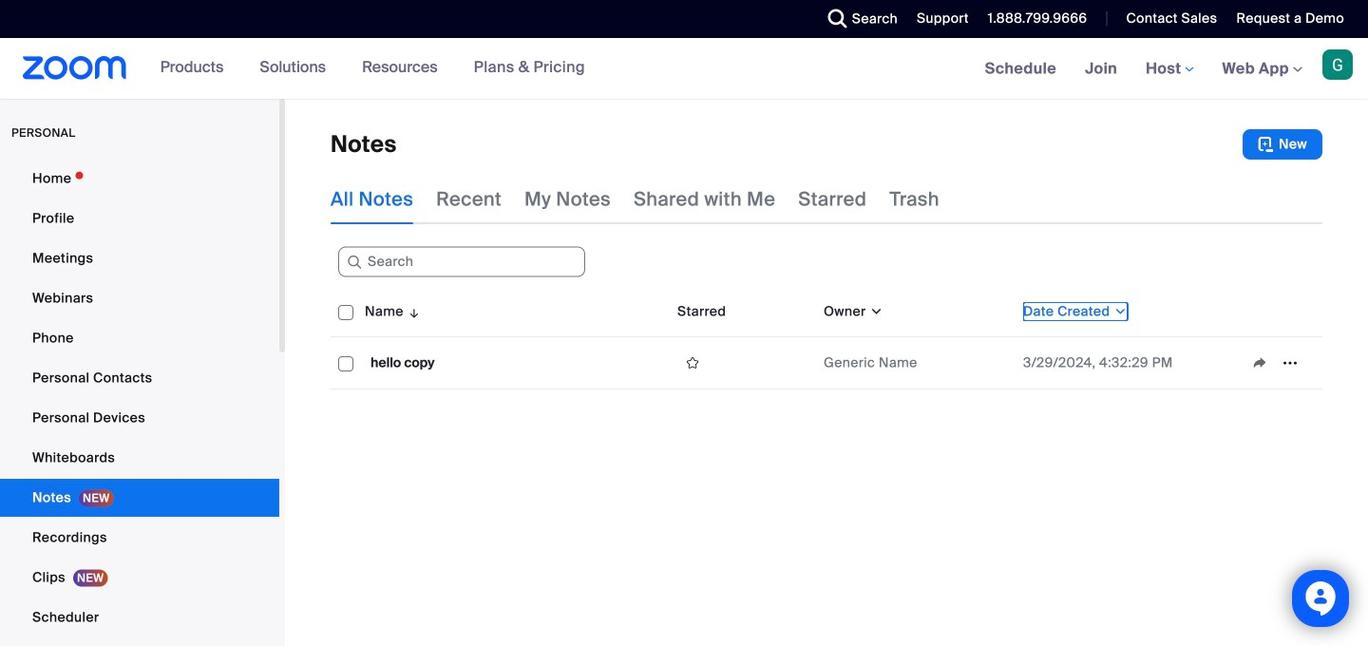 Task type: vqa. For each thing, say whether or not it's contained in the screenshot.
1st contact from the bottom of the page
no



Task type: locate. For each thing, give the bounding box(es) containing it.
zoom logo image
[[23, 56, 127, 80]]

application
[[331, 287, 1323, 390], [1245, 349, 1316, 377]]

banner
[[0, 38, 1369, 100]]

personal menu menu
[[0, 160, 279, 646]]

share image
[[1245, 355, 1276, 372]]



Task type: describe. For each thing, give the bounding box(es) containing it.
hello copy unstarred image
[[678, 355, 708, 372]]

tabs of all notes page tab list
[[331, 175, 940, 224]]

Search text field
[[338, 247, 586, 277]]

more options for hello copy image
[[1276, 355, 1306, 372]]

arrow down image
[[404, 300, 421, 323]]

meetings navigation
[[971, 38, 1369, 100]]

profile picture image
[[1323, 49, 1354, 80]]

product information navigation
[[146, 38, 600, 99]]



